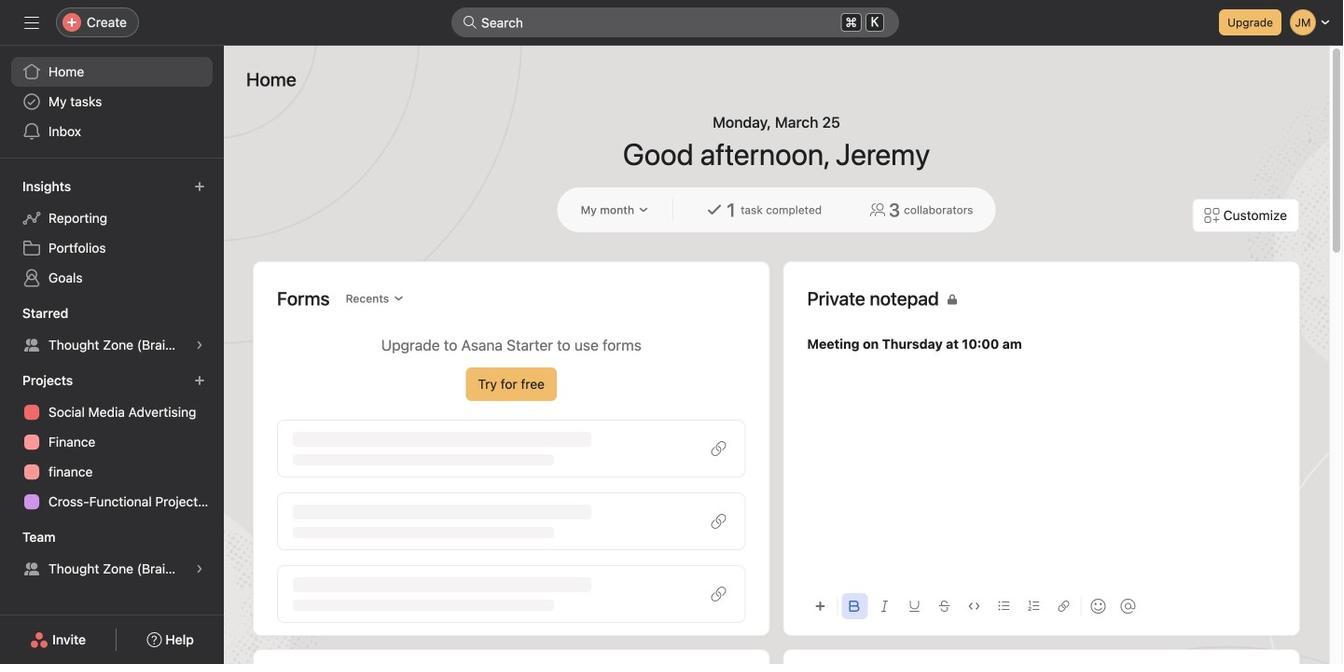 Task type: locate. For each thing, give the bounding box(es) containing it.
1 vertical spatial see details, thought zone (brainstorm space) image
[[194, 564, 205, 575]]

2 see details, thought zone (brainstorm space) image from the top
[[194, 564, 205, 575]]

new project or portfolio image
[[194, 375, 205, 386]]

insert an object image
[[815, 601, 826, 612]]

see details, thought zone (brainstorm space) image for teams element
[[194, 564, 205, 575]]

0 vertical spatial see details, thought zone (brainstorm space) image
[[194, 340, 205, 351]]

italics image
[[879, 601, 891, 612]]

bulleted list image
[[999, 601, 1010, 612]]

starred element
[[0, 297, 224, 364]]

None field
[[452, 7, 899, 37]]

see details, thought zone (brainstorm space) image inside starred element
[[194, 340, 205, 351]]

code image
[[969, 601, 980, 612]]

see details, thought zone (brainstorm space) image for starred element
[[194, 340, 205, 351]]

at mention image
[[1121, 599, 1136, 614]]

see details, thought zone (brainstorm space) image inside teams element
[[194, 564, 205, 575]]

1 see details, thought zone (brainstorm space) image from the top
[[194, 340, 205, 351]]

link image
[[1058, 601, 1070, 612]]

toolbar
[[807, 585, 1276, 627]]

underline image
[[909, 601, 920, 612]]

see details, thought zone (brainstorm space) image
[[194, 340, 205, 351], [194, 564, 205, 575]]



Task type: vqa. For each thing, say whether or not it's contained in the screenshot.
LIST icon
no



Task type: describe. For each thing, give the bounding box(es) containing it.
hide sidebar image
[[24, 15, 39, 30]]

Search tasks, projects, and more text field
[[452, 7, 899, 37]]

prominent image
[[463, 15, 478, 30]]

global element
[[0, 46, 224, 158]]

numbered list image
[[1029, 601, 1040, 612]]

teams element
[[0, 521, 224, 588]]

bold image
[[849, 601, 861, 612]]

emoji image
[[1091, 599, 1106, 614]]

projects element
[[0, 364, 224, 521]]

strikethrough image
[[939, 601, 950, 612]]

new insights image
[[194, 181, 205, 192]]

insights element
[[0, 170, 224, 297]]



